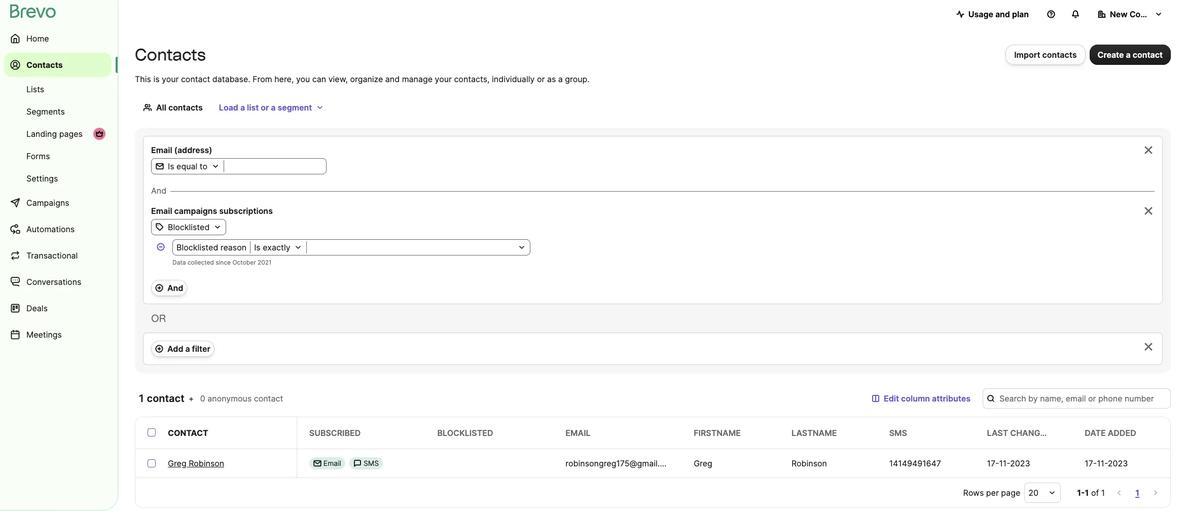 Task type: vqa. For each thing, say whether or not it's contained in the screenshot.
"Tasks" within Tasks 'link'
no



Task type: locate. For each thing, give the bounding box(es) containing it.
17-11-2023
[[988, 459, 1031, 469], [1085, 459, 1129, 469]]

lists
[[26, 84, 44, 94]]

usage and plan
[[969, 9, 1030, 19]]

is inside is exactly popup button
[[254, 243, 261, 253]]

october
[[233, 259, 256, 266]]

17- up 1-1 of 1
[[1085, 459, 1098, 469]]

1 horizontal spatial contacts
[[1043, 50, 1077, 60]]

1 vertical spatial and
[[167, 283, 183, 293]]

conversations link
[[4, 270, 112, 294]]

edit column attributes button
[[864, 389, 979, 409]]

1 horizontal spatial 17-11-2023
[[1085, 459, 1129, 469]]

0 horizontal spatial or
[[261, 102, 269, 113]]

blocklisted inside "button"
[[168, 222, 210, 232]]

is up 2021
[[254, 243, 261, 253]]

contact right anonymous
[[254, 394, 283, 404]]

17- up per
[[988, 459, 1000, 469]]

and down data
[[167, 283, 183, 293]]

contacts
[[1043, 50, 1077, 60], [168, 102, 203, 113]]

lists link
[[4, 79, 112, 99]]

as
[[547, 74, 556, 84]]

0 vertical spatial email
[[151, 145, 172, 155]]

0 horizontal spatial contacts
[[168, 102, 203, 113]]

last
[[988, 428, 1009, 438]]

1 vertical spatial sms
[[364, 459, 379, 468]]

create a contact button
[[1090, 45, 1172, 65]]

2 left___c25ys image from the left
[[354, 460, 362, 468]]

2023 down last changed
[[1011, 459, 1031, 469]]

deals
[[26, 303, 48, 314]]

is exactly button
[[251, 242, 306, 254]]

1 horizontal spatial and
[[996, 9, 1011, 19]]

0 vertical spatial and
[[996, 9, 1011, 19]]

left___c25ys image
[[313, 460, 322, 468], [354, 460, 362, 468]]

0 vertical spatial and
[[151, 186, 166, 196]]

contacts right import
[[1043, 50, 1077, 60]]

17-11-2023 down date added
[[1085, 459, 1129, 469]]

1 button
[[1134, 486, 1142, 500]]

1 2023 from the left
[[1011, 459, 1031, 469]]

a
[[1127, 50, 1131, 60], [559, 74, 563, 84], [240, 102, 245, 113], [271, 102, 276, 113], [185, 344, 190, 354]]

all
[[156, 102, 166, 113]]

1 inside button
[[1136, 488, 1140, 498]]

0
[[200, 394, 205, 404]]

0 vertical spatial or
[[537, 74, 545, 84]]

load
[[219, 102, 238, 113]]

0 horizontal spatial and
[[386, 74, 400, 84]]

0 horizontal spatial your
[[162, 74, 179, 84]]

greg for greg
[[694, 459, 713, 469]]

a right list
[[271, 102, 276, 113]]

greg
[[168, 459, 187, 469], [694, 459, 713, 469]]

1 your from the left
[[162, 74, 179, 84]]

a inside create a contact button
[[1127, 50, 1131, 60]]

17-11-2023 up page
[[988, 459, 1031, 469]]

and left the manage
[[386, 74, 400, 84]]

1 robinson from the left
[[189, 459, 224, 469]]

contact up all contacts
[[181, 74, 210, 84]]

1 horizontal spatial greg
[[694, 459, 713, 469]]

contacts inside button
[[1043, 50, 1077, 60]]

contacts up is
[[135, 45, 206, 64]]

1 horizontal spatial left___c25ys image
[[354, 460, 362, 468]]

rows per page
[[964, 488, 1021, 498]]

1 horizontal spatial sms
[[890, 428, 908, 438]]

or right list
[[261, 102, 269, 113]]

and down is equal to "button"
[[151, 186, 166, 196]]

1 horizontal spatial robinson
[[792, 459, 828, 469]]

a left list
[[240, 102, 245, 113]]

2023 down added
[[1109, 459, 1129, 469]]

new
[[1111, 9, 1128, 19]]

usage and plan button
[[949, 4, 1038, 24]]

manage
[[402, 74, 433, 84]]

1 vertical spatial contacts
[[168, 102, 203, 113]]

import contacts
[[1015, 50, 1077, 60]]

1 contact + 0 anonymous contact
[[139, 393, 283, 405]]

email up is equal to "button"
[[151, 145, 172, 155]]

add a filter button
[[151, 341, 215, 357]]

or
[[151, 313, 166, 325]]

is left equal in the left top of the page
[[168, 161, 174, 172]]

to
[[200, 161, 208, 172]]

settings
[[26, 174, 58, 184]]

0 horizontal spatial left___c25ys image
[[313, 460, 322, 468]]

0 horizontal spatial is
[[168, 161, 174, 172]]

load a list or a segment button
[[211, 97, 333, 118]]

1 17-11-2023 from the left
[[988, 459, 1031, 469]]

1 horizontal spatial is
[[254, 243, 261, 253]]

a right add at the bottom left of the page
[[185, 344, 190, 354]]

contacts
[[135, 45, 206, 64], [26, 60, 63, 70]]

1 left___c25ys image from the left
[[313, 460, 322, 468]]

settings link
[[4, 168, 112, 189]]

robinson down contact
[[189, 459, 224, 469]]

robinson down lastname
[[792, 459, 828, 469]]

is inside is equal to "button"
[[168, 161, 174, 172]]

a for load a list or a segment
[[240, 102, 245, 113]]

1 horizontal spatial and
[[167, 283, 183, 293]]

a inside add a filter button
[[185, 344, 190, 354]]

is for is exactly
[[254, 243, 261, 253]]

and
[[151, 186, 166, 196], [167, 283, 183, 293]]

and button
[[151, 280, 187, 296]]

email (address)
[[151, 145, 212, 155]]

exactly
[[263, 243, 291, 253]]

0 horizontal spatial 17-
[[988, 459, 1000, 469]]

is equal to
[[168, 161, 208, 172]]

1 horizontal spatial 17-
[[1085, 459, 1098, 469]]

11- up of
[[1098, 459, 1109, 469]]

0 horizontal spatial 11-
[[1000, 459, 1011, 469]]

or left as
[[537, 74, 545, 84]]

1 horizontal spatial or
[[537, 74, 545, 84]]

group.
[[565, 74, 590, 84]]

2 greg from the left
[[694, 459, 713, 469]]

add a filter
[[167, 344, 210, 354]]

0 vertical spatial contacts
[[1043, 50, 1077, 60]]

contact
[[1133, 50, 1163, 60], [181, 74, 210, 84], [147, 393, 185, 405], [254, 394, 283, 404]]

0 horizontal spatial 2023
[[1011, 459, 1031, 469]]

individually
[[492, 74, 535, 84]]

contacts right 'all'
[[168, 102, 203, 113]]

segments
[[26, 107, 65, 117]]

blocklisted up collected
[[177, 243, 218, 253]]

all contacts
[[156, 102, 203, 113]]

1 greg from the left
[[168, 459, 187, 469]]

email up "blocklisted" "button"
[[151, 206, 172, 216]]

your right the manage
[[435, 74, 452, 84]]

1 horizontal spatial 2023
[[1109, 459, 1129, 469]]

0 horizontal spatial sms
[[364, 459, 379, 468]]

date
[[1085, 428, 1106, 438]]

home link
[[4, 26, 112, 51]]

1 horizontal spatial your
[[435, 74, 452, 84]]

email down subscribed
[[324, 459, 341, 468]]

0 horizontal spatial and
[[151, 186, 166, 196]]

email
[[151, 145, 172, 155], [151, 206, 172, 216], [324, 459, 341, 468]]

is
[[153, 74, 160, 84]]

data collected since october 2021
[[173, 259, 272, 266]]

per
[[987, 488, 1000, 498]]

2 your from the left
[[435, 74, 452, 84]]

1 vertical spatial email
[[151, 206, 172, 216]]

11- up page
[[1000, 459, 1011, 469]]

contact right the create
[[1133, 50, 1163, 60]]

from
[[253, 74, 272, 84]]

greg down contact
[[168, 459, 187, 469]]

0 horizontal spatial 17-11-2023
[[988, 459, 1031, 469]]

left___rvooi image
[[95, 130, 104, 138]]

greg down firstname
[[694, 459, 713, 469]]

edit column attributes
[[884, 394, 971, 404]]

0 horizontal spatial greg
[[168, 459, 187, 469]]

blocklisted down campaigns
[[168, 222, 210, 232]]

your right is
[[162, 74, 179, 84]]

robinson
[[189, 459, 224, 469], [792, 459, 828, 469]]

0 horizontal spatial robinson
[[189, 459, 224, 469]]

1 vertical spatial blocklisted
[[177, 243, 218, 253]]

1 horizontal spatial 11-
[[1098, 459, 1109, 469]]

a right the create
[[1127, 50, 1131, 60]]

transactional
[[26, 251, 78, 261]]

automations link
[[4, 217, 112, 242]]

robinson inside greg robinson link
[[189, 459, 224, 469]]

2 17-11-2023 from the left
[[1085, 459, 1129, 469]]

0 vertical spatial blocklisted
[[168, 222, 210, 232]]

1 vertical spatial is
[[254, 243, 261, 253]]

0 vertical spatial sms
[[890, 428, 908, 438]]

1 vertical spatial or
[[261, 102, 269, 113]]

contacts up lists
[[26, 60, 63, 70]]

greg robinson
[[168, 459, 224, 469]]

and
[[996, 9, 1011, 19], [386, 74, 400, 84]]

conversations
[[26, 277, 81, 287]]

Search by name, email or phone number search field
[[983, 389, 1172, 409]]

0 vertical spatial is
[[168, 161, 174, 172]]

and left plan
[[996, 9, 1011, 19]]

list
[[247, 102, 259, 113]]



Task type: describe. For each thing, give the bounding box(es) containing it.
1-
[[1078, 488, 1086, 498]]

changed
[[1011, 428, 1052, 438]]

campaigns
[[26, 198, 69, 208]]

1 horizontal spatial contacts
[[135, 45, 206, 64]]

automations
[[26, 224, 75, 234]]

blocklisted for blocklisted reason
[[177, 243, 218, 253]]

organize
[[350, 74, 383, 84]]

this
[[135, 74, 151, 84]]

since
[[216, 259, 231, 266]]

landing
[[26, 129, 57, 139]]

lastname
[[792, 428, 837, 438]]

blocklisted
[[438, 428, 493, 438]]

email for email (address)
[[151, 145, 172, 155]]

column
[[902, 394, 931, 404]]

add
[[167, 344, 183, 354]]

is exactly
[[254, 243, 291, 253]]

pages
[[59, 129, 83, 139]]

anonymous
[[208, 394, 252, 404]]

1 11- from the left
[[1000, 459, 1011, 469]]

robinsongreg175@gmail.com
[[566, 459, 677, 469]]

new company button
[[1090, 4, 1172, 24]]

contacts for all contacts
[[168, 102, 203, 113]]

create a contact
[[1098, 50, 1163, 60]]

of
[[1092, 488, 1100, 498]]

create
[[1098, 50, 1125, 60]]

company
[[1130, 9, 1168, 19]]

email
[[566, 428, 591, 438]]

1-1 of 1
[[1078, 488, 1106, 498]]

0 horizontal spatial contacts
[[26, 60, 63, 70]]

2 robinson from the left
[[792, 459, 828, 469]]

contacts,
[[454, 74, 490, 84]]

(address)
[[174, 145, 212, 155]]

you
[[296, 74, 310, 84]]

meetings link
[[4, 323, 112, 347]]

here,
[[275, 74, 294, 84]]

or inside button
[[261, 102, 269, 113]]

import contacts button
[[1006, 45, 1086, 65]]

a for add a filter
[[185, 344, 190, 354]]

plan
[[1013, 9, 1030, 19]]

is for is equal to
[[168, 161, 174, 172]]

segments link
[[4, 101, 112, 122]]

database.
[[213, 74, 251, 84]]

new company
[[1111, 9, 1168, 19]]

2 vertical spatial email
[[324, 459, 341, 468]]

and inside button
[[996, 9, 1011, 19]]

attributes
[[933, 394, 971, 404]]

campaigns
[[174, 206, 217, 216]]

a right as
[[559, 74, 563, 84]]

2 17- from the left
[[1085, 459, 1098, 469]]

contacts for import contacts
[[1043, 50, 1077, 60]]

blocklisted reason
[[177, 243, 247, 253]]

blocklisted button
[[152, 221, 226, 233]]

2021
[[258, 259, 272, 266]]

subscribed
[[309, 428, 361, 438]]

left___c25ys image for email
[[313, 460, 322, 468]]

equal
[[177, 161, 198, 172]]

is equal to button
[[152, 160, 224, 173]]

collected
[[188, 259, 214, 266]]

added
[[1109, 428, 1137, 438]]

forms link
[[4, 146, 112, 166]]

2 11- from the left
[[1098, 459, 1109, 469]]

campaigns link
[[4, 191, 112, 215]]

left___c25ys image for sms
[[354, 460, 362, 468]]

home
[[26, 33, 49, 44]]

last changed
[[988, 428, 1052, 438]]

email campaigns subscriptions
[[151, 206, 273, 216]]

email for email campaigns subscriptions
[[151, 206, 172, 216]]

landing pages
[[26, 129, 83, 139]]

can
[[312, 74, 326, 84]]

page
[[1002, 488, 1021, 498]]

and inside button
[[167, 283, 183, 293]]

greg robinson link
[[168, 458, 224, 470]]

firstname
[[694, 428, 741, 438]]

contacts link
[[4, 53, 112, 77]]

greg for greg robinson
[[168, 459, 187, 469]]

20
[[1029, 488, 1039, 498]]

contact
[[168, 428, 208, 438]]

meetings
[[26, 330, 62, 340]]

14149491647
[[890, 459, 942, 469]]

reason
[[221, 243, 247, 253]]

rows
[[964, 488, 985, 498]]

deals link
[[4, 296, 112, 321]]

contact left +
[[147, 393, 185, 405]]

1 17- from the left
[[988, 459, 1000, 469]]

segment
[[278, 102, 312, 113]]

2 2023 from the left
[[1109, 459, 1129, 469]]

load a list or a segment
[[219, 102, 312, 113]]

contact inside 1 contact + 0 anonymous contact
[[254, 394, 283, 404]]

contact inside button
[[1133, 50, 1163, 60]]

a for create a contact
[[1127, 50, 1131, 60]]

1 vertical spatial and
[[386, 74, 400, 84]]

landing pages link
[[4, 124, 112, 144]]

transactional link
[[4, 244, 112, 268]]

subscriptions
[[219, 206, 273, 216]]

forms
[[26, 151, 50, 161]]

blocklisted for blocklisted
[[168, 222, 210, 232]]

this is your contact database. from here, you can view, organize and manage your contacts, individually or as a group.
[[135, 74, 590, 84]]

edit
[[884, 394, 900, 404]]

+
[[189, 394, 194, 404]]

usage
[[969, 9, 994, 19]]

date added
[[1085, 428, 1137, 438]]

20 button
[[1025, 483, 1062, 503]]

data
[[173, 259, 186, 266]]



